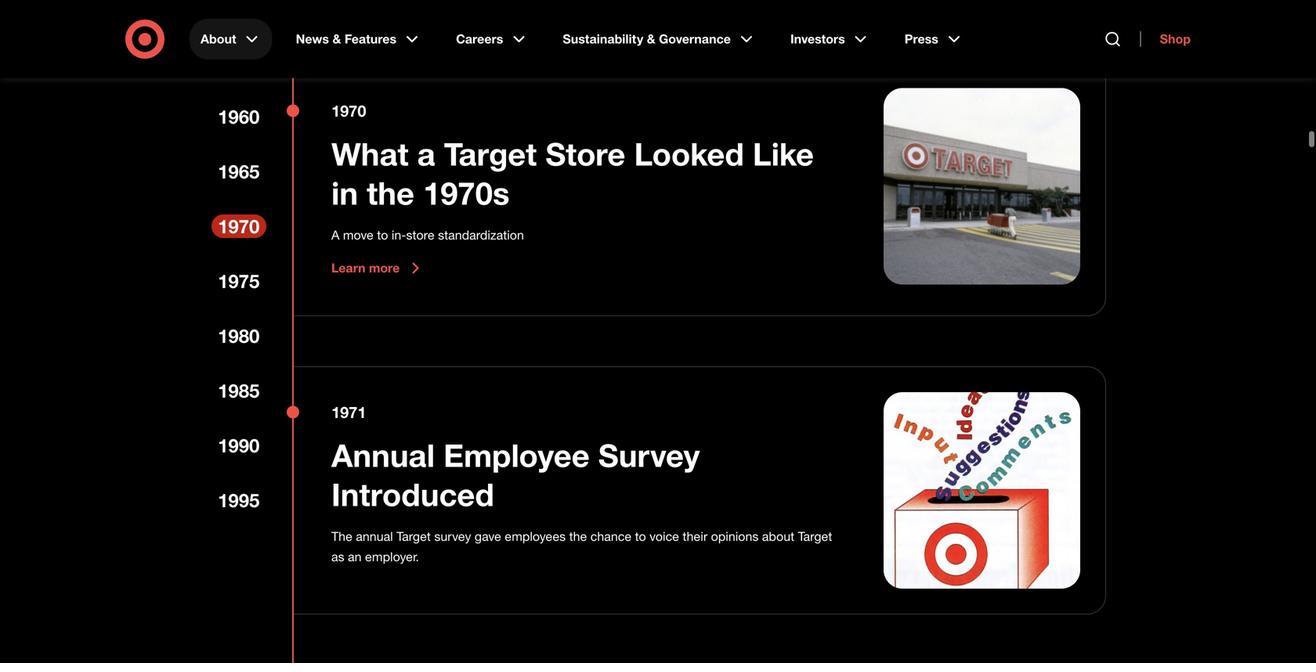 Task type: locate. For each thing, give the bounding box(es) containing it.
the
[[367, 174, 415, 213], [569, 529, 587, 545]]

1970 up 1975
[[218, 215, 260, 238]]

careers
[[456, 31, 503, 47]]

0 horizontal spatial 1970
[[218, 215, 260, 238]]

0 horizontal spatial the
[[367, 174, 415, 213]]

& right news
[[333, 31, 341, 47]]

1 horizontal spatial target
[[444, 135, 537, 173]]

employee
[[444, 437, 590, 475]]

their
[[683, 529, 708, 545]]

1965
[[218, 160, 260, 183]]

1 vertical spatial to
[[635, 529, 646, 545]]

1 horizontal spatial 1970
[[332, 102, 366, 120]]

employees
[[505, 529, 566, 545]]

1970 link
[[212, 215, 266, 238]]

1970s
[[423, 174, 510, 213]]

shape image
[[884, 393, 1081, 589]]

1975 link
[[212, 270, 266, 293]]

news & features
[[296, 31, 397, 47]]

target up employer.
[[397, 529, 431, 545]]

like
[[753, 135, 814, 173]]

to left in-
[[377, 228, 388, 243]]

to inside "the annual target survey gave employees the chance to voice their opinions about target as an employer."
[[635, 529, 646, 545]]

& inside sustainability & governance 'link'
[[647, 31, 656, 47]]

1 horizontal spatial &
[[647, 31, 656, 47]]

0 horizontal spatial &
[[333, 31, 341, 47]]

1 horizontal spatial to
[[635, 529, 646, 545]]

more
[[369, 261, 400, 276]]

1 vertical spatial the
[[569, 529, 587, 545]]

voice
[[650, 529, 679, 545]]

about
[[762, 529, 795, 545]]

what
[[332, 135, 409, 173]]

to left the voice
[[635, 529, 646, 545]]

0 vertical spatial the
[[367, 174, 415, 213]]

1971
[[332, 403, 366, 422]]

the
[[332, 529, 353, 545]]

investors link
[[780, 19, 881, 60]]

standardization
[[438, 228, 524, 243]]

sustainability & governance
[[563, 31, 731, 47]]

the up in-
[[367, 174, 415, 213]]

1 horizontal spatial the
[[569, 529, 587, 545]]

looked
[[634, 135, 744, 173]]

0 horizontal spatial target
[[397, 529, 431, 545]]

& left the governance
[[647, 31, 656, 47]]

target right about
[[798, 529, 833, 545]]

the left 'chance'
[[569, 529, 587, 545]]

1995
[[218, 489, 260, 512]]

a move to in-store standardization
[[332, 228, 528, 243]]

annual
[[356, 529, 393, 545]]

press link
[[894, 19, 975, 60]]

the inside what a target store looked like in the 1970s
[[367, 174, 415, 213]]

chance
[[591, 529, 632, 545]]

learn
[[332, 261, 366, 276]]

the inside "the annual target survey gave employees the chance to voice their opinions about target as an employer."
[[569, 529, 587, 545]]

& for features
[[333, 31, 341, 47]]

annual
[[332, 437, 435, 475]]

& inside news & features link
[[333, 31, 341, 47]]

2 & from the left
[[647, 31, 656, 47]]

target inside what a target store looked like in the 1970s
[[444, 135, 537, 173]]

1970
[[332, 102, 366, 120], [218, 215, 260, 238]]

the annual target survey gave employees the chance to voice their opinions about target as an employer.
[[332, 529, 833, 565]]

1 & from the left
[[333, 31, 341, 47]]

&
[[333, 31, 341, 47], [647, 31, 656, 47]]

0 horizontal spatial to
[[377, 228, 388, 243]]

an
[[348, 550, 362, 565]]

store
[[546, 135, 626, 173]]

about link
[[190, 19, 272, 60]]

annual employee survey introduced
[[332, 437, 700, 514]]

a person pushing a cart with sugarhouse casino in the background image
[[884, 88, 1081, 285]]

1970 up what
[[332, 102, 366, 120]]

target
[[444, 135, 537, 173], [397, 529, 431, 545], [798, 529, 833, 545]]

target up 1970s
[[444, 135, 537, 173]]

to
[[377, 228, 388, 243], [635, 529, 646, 545]]

1965 link
[[212, 160, 266, 183]]



Task type: vqa. For each thing, say whether or not it's contained in the screenshot.
leftmost "Corporate"
no



Task type: describe. For each thing, give the bounding box(es) containing it.
0 vertical spatial to
[[377, 228, 388, 243]]

1985
[[218, 380, 260, 402]]

employer.
[[365, 550, 419, 565]]

store
[[406, 228, 435, 243]]

2 horizontal spatial target
[[798, 529, 833, 545]]

careers link
[[445, 19, 539, 60]]

as
[[332, 550, 345, 565]]

opinions
[[711, 529, 759, 545]]

shop
[[1160, 31, 1191, 47]]

shop link
[[1141, 31, 1191, 47]]

features
[[345, 31, 397, 47]]

learn more button
[[332, 259, 425, 278]]

what a target store looked like in the 1970s
[[332, 135, 814, 213]]

1980
[[218, 325, 260, 348]]

news & features link
[[285, 19, 433, 60]]

a
[[332, 228, 340, 243]]

news
[[296, 31, 329, 47]]

move
[[343, 228, 374, 243]]

investors
[[791, 31, 845, 47]]

press
[[905, 31, 939, 47]]

what a target store looked like in the 1970s button
[[332, 135, 846, 213]]

in-
[[392, 228, 406, 243]]

1990 link
[[212, 434, 266, 458]]

target for a
[[444, 135, 537, 173]]

1990
[[218, 435, 260, 457]]

& for governance
[[647, 31, 656, 47]]

survey
[[599, 437, 700, 475]]

learn more
[[332, 261, 400, 276]]

1960 link
[[212, 105, 266, 129]]

about
[[201, 31, 236, 47]]

gave
[[475, 529, 501, 545]]

target for annual
[[397, 529, 431, 545]]

1975
[[218, 270, 260, 293]]

introduced
[[332, 476, 494, 514]]

survey
[[434, 529, 471, 545]]

sustainability & governance link
[[552, 19, 767, 60]]

governance
[[659, 31, 731, 47]]

1985 link
[[212, 379, 266, 403]]

1960
[[218, 105, 260, 128]]

1980 link
[[212, 324, 266, 348]]

in
[[332, 174, 358, 213]]

0 vertical spatial 1970
[[332, 102, 366, 120]]

1995 link
[[212, 489, 266, 513]]

a
[[417, 135, 435, 173]]

1 vertical spatial 1970
[[218, 215, 260, 238]]

sustainability
[[563, 31, 644, 47]]



